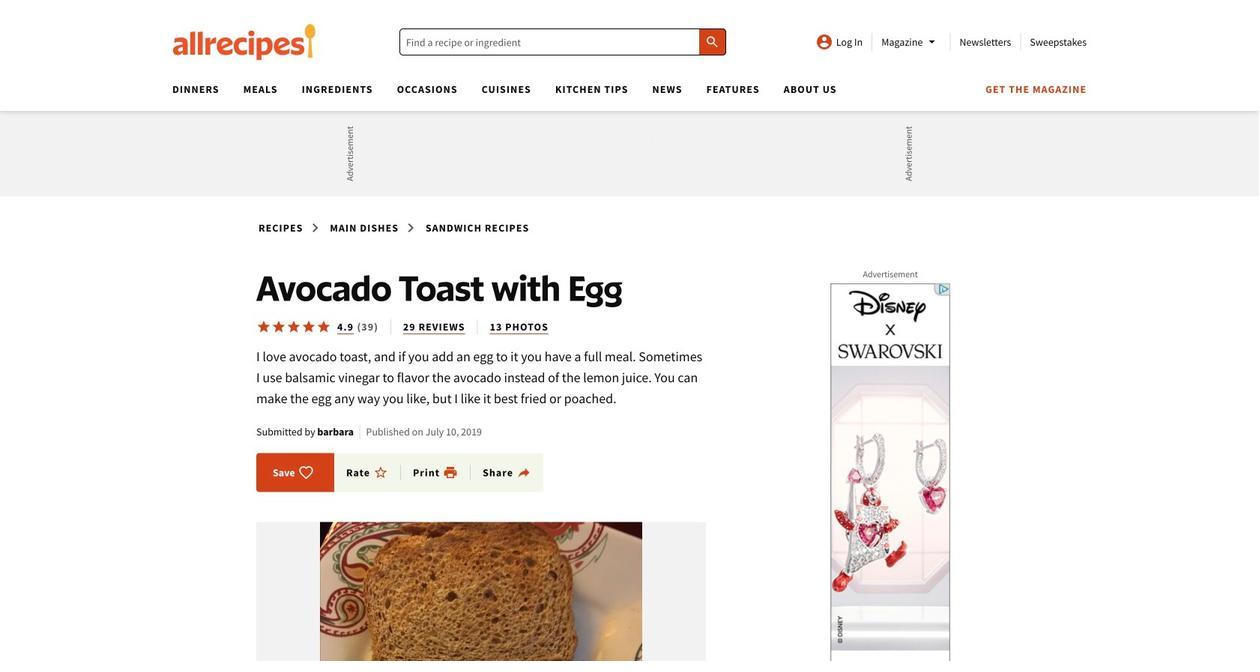 Task type: vqa. For each thing, say whether or not it's contained in the screenshot.
tablespoons
no



Task type: describe. For each thing, give the bounding box(es) containing it.
chevron_right image
[[306, 219, 324, 237]]

0 vertical spatial advertisement element
[[357, 120, 903, 187]]

2 star image from the left
[[286, 319, 301, 334]]

3 star image from the left
[[316, 319, 331, 334]]

chevron_right image
[[402, 219, 420, 237]]

Find a recipe or ingredient text field
[[400, 28, 727, 55]]

account image
[[816, 33, 834, 51]]

2 star image from the left
[[301, 319, 316, 334]]



Task type: locate. For each thing, give the bounding box(es) containing it.
click to search image
[[705, 34, 720, 49]]

1 vertical spatial advertisement element
[[831, 283, 951, 661]]

1 star image from the left
[[256, 319, 271, 334]]

None search field
[[400, 28, 727, 55]]

recipe social share star empty image
[[373, 465, 388, 480]]

1 star image from the left
[[271, 319, 286, 334]]

star image
[[256, 319, 271, 334], [286, 319, 301, 334]]

visit allrecipes' homepage image
[[172, 24, 316, 60]]

print this article. image
[[443, 465, 458, 480]]

share image
[[517, 465, 532, 480]]

header navigation
[[160, 78, 1087, 111]]

1 horizontal spatial star image
[[286, 319, 301, 334]]

banner
[[0, 0, 1260, 661]]

star image
[[271, 319, 286, 334], [301, 319, 316, 334], [316, 319, 331, 334]]

caret_down image
[[923, 33, 941, 51]]

0 horizontal spatial star image
[[256, 319, 271, 334]]

advertisement element
[[357, 120, 903, 187], [831, 283, 951, 661]]

favorite image
[[299, 465, 314, 480]]



